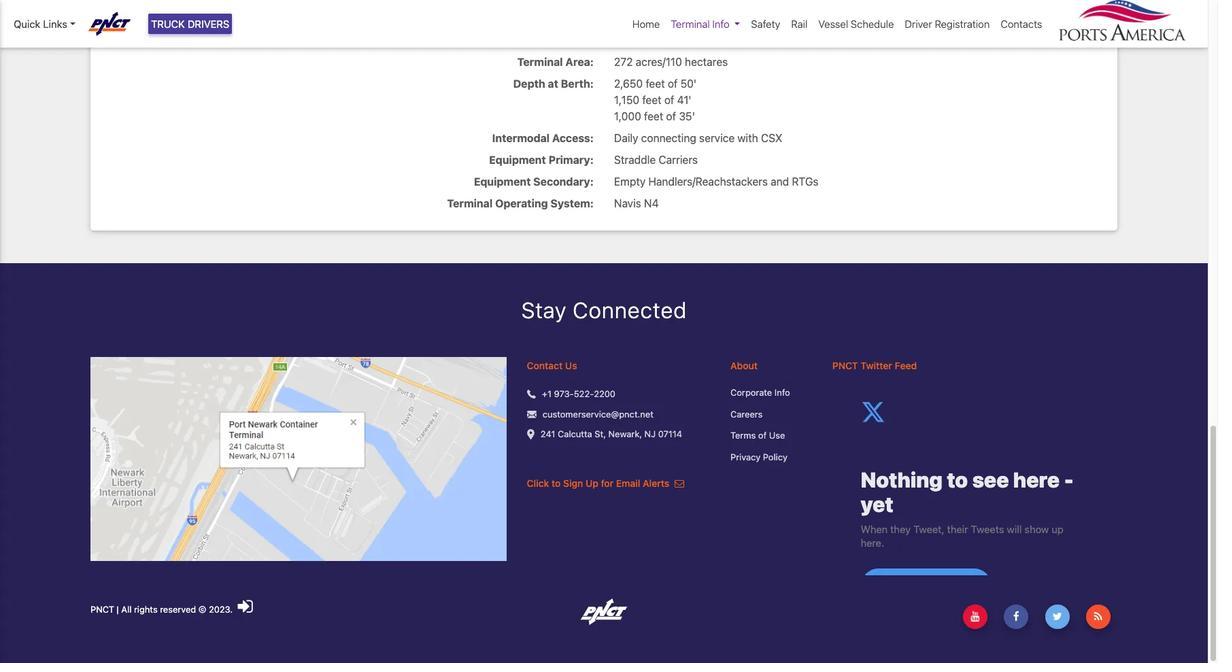 Task type: locate. For each thing, give the bounding box(es) containing it.
empty
[[614, 175, 646, 188]]

carriers
[[659, 154, 698, 166]]

0 vertical spatial info
[[712, 18, 730, 30]]

operating
[[495, 197, 548, 209]]

1,000
[[614, 110, 641, 122]]

tyler street
[[614, 7, 693, 19]]

terminal for terminal info
[[671, 18, 710, 30]]

navis
[[614, 197, 641, 209]]

feed
[[895, 360, 917, 371]]

+1
[[542, 388, 552, 399]]

terms
[[731, 430, 756, 441]]

corporate info link
[[731, 386, 812, 400]]

pnct left |
[[90, 604, 114, 615]]

feet
[[646, 77, 665, 90], [642, 94, 662, 106], [644, 110, 663, 122]]

and
[[771, 175, 789, 188]]

driver
[[905, 18, 932, 30]]

system:
[[551, 197, 594, 209]]

terminal left operating
[[447, 197, 493, 209]]

equipment up terminal operating system:
[[474, 175, 531, 188]]

1 vertical spatial terminal
[[517, 56, 563, 68]]

1 horizontal spatial info
[[775, 387, 790, 398]]

depth at berth:
[[513, 77, 594, 90]]

daily
[[614, 132, 638, 144]]

terminal up 'cargo'
[[671, 18, 710, 30]]

1 horizontal spatial pnct
[[832, 360, 858, 371]]

envelope o image
[[675, 479, 684, 488]]

driver registration link
[[899, 11, 995, 37]]

drivers
[[188, 18, 229, 30]]

terminal
[[671, 18, 710, 30], [517, 56, 563, 68], [447, 197, 493, 209]]

terminal for terminal operating system:
[[447, 197, 493, 209]]

contacts
[[1001, 18, 1042, 30]]

safety
[[751, 18, 780, 30]]

241 calcutta st, newark, nj 07114 link
[[541, 428, 682, 441]]

corporate
[[731, 387, 772, 398]]

quick
[[14, 18, 40, 30]]

0 vertical spatial terminal
[[671, 18, 710, 30]]

vessel
[[818, 18, 848, 30]]

2200
[[594, 388, 616, 399]]

info
[[712, 18, 730, 30], [775, 387, 790, 398]]

equipment down intermodal in the left of the page
[[489, 154, 546, 166]]

0 vertical spatial equipment
[[489, 154, 546, 166]]

privacy policy link
[[731, 451, 812, 464]]

0 horizontal spatial info
[[712, 18, 730, 30]]

info for corporate info
[[775, 387, 790, 398]]

1 vertical spatial info
[[775, 387, 790, 398]]

up
[[586, 478, 598, 489]]

driver registration
[[905, 18, 990, 30]]

1 vertical spatial equipment
[[474, 175, 531, 188]]

corporate info
[[731, 387, 790, 398]]

privacy policy
[[731, 451, 788, 462]]

pnct left twitter
[[832, 360, 858, 371]]

contacts link
[[995, 11, 1048, 37]]

csx
[[761, 132, 782, 144]]

rail link
[[786, 11, 813, 37]]

equipment for equipment secondary:
[[474, 175, 531, 188]]

daily connecting service with csx
[[614, 132, 782, 144]]

stay
[[521, 297, 566, 323]]

service
[[699, 132, 735, 144]]

2 vertical spatial feet
[[644, 110, 663, 122]]

street
[[651, 7, 693, 19]]

272
[[614, 56, 633, 68]]

registration
[[935, 18, 990, 30]]

at
[[548, 77, 558, 90]]

of
[[668, 77, 678, 90], [664, 94, 674, 106], [666, 110, 676, 122], [758, 430, 767, 441]]

2 vertical spatial terminal
[[447, 197, 493, 209]]

0 horizontal spatial terminal
[[447, 197, 493, 209]]

terminal operating system:
[[447, 197, 594, 209]]

0 vertical spatial pnct
[[832, 360, 858, 371]]

policy
[[763, 451, 788, 462]]

pnct
[[832, 360, 858, 371], [90, 604, 114, 615]]

|
[[117, 604, 119, 615]]

hectares
[[685, 56, 728, 68]]

1 vertical spatial pnct
[[90, 604, 114, 615]]

click to sign up for email alerts link
[[527, 478, 684, 489]]

info up careers link
[[775, 387, 790, 398]]

access:
[[552, 132, 594, 144]]

rail
[[791, 18, 808, 30]]

us
[[565, 360, 577, 371]]

of left 35'
[[666, 110, 676, 122]]

contact us
[[527, 360, 577, 371]]

careers link
[[731, 408, 812, 421]]

stay connected
[[521, 297, 687, 323]]

feet down acres/110
[[646, 77, 665, 90]]

0 horizontal spatial pnct
[[90, 604, 114, 615]]

terminal up depth at the top
[[517, 56, 563, 68]]

click
[[527, 478, 549, 489]]

2,650 feet of 50' 1,150 feet of 41' 1,000 feet of 35'
[[614, 77, 697, 122]]

straddle
[[614, 154, 656, 166]]

feet right 1,000
[[644, 110, 663, 122]]

+1 973-522-2200 link
[[542, 388, 616, 401]]

feet right 1,150
[[642, 94, 662, 106]]

terms of use
[[731, 430, 785, 441]]

2 horizontal spatial terminal
[[671, 18, 710, 30]]

terminal for terminal area:
[[517, 56, 563, 68]]

privacy
[[731, 451, 761, 462]]

nj
[[645, 429, 656, 439]]

info up 'cargo'
[[712, 18, 730, 30]]

973-
[[554, 388, 574, 399]]

reserved
[[160, 604, 196, 615]]

1 horizontal spatial terminal
[[517, 56, 563, 68]]



Task type: vqa. For each thing, say whether or not it's contained in the screenshot.
yourself
no



Task type: describe. For each thing, give the bounding box(es) containing it.
equipment secondary:
[[474, 175, 594, 188]]

navis n4
[[614, 197, 659, 209]]

1,150
[[614, 94, 639, 106]]

241
[[541, 429, 555, 439]]

alerts
[[643, 478, 669, 489]]

customerservice@pnct.net
[[543, 409, 654, 419]]

containerized
[[614, 34, 683, 46]]

07114
[[658, 429, 682, 439]]

for
[[601, 478, 614, 489]]

area:
[[566, 56, 594, 68]]

terms of use link
[[731, 429, 812, 443]]

sign
[[563, 478, 583, 489]]

41'
[[677, 94, 691, 106]]

1 vertical spatial feet
[[642, 94, 662, 106]]

quick links link
[[14, 16, 75, 32]]

+1 973-522-2200
[[542, 388, 616, 399]]

tyler
[[614, 7, 649, 19]]

terminal area:
[[517, 56, 594, 68]]

email
[[616, 478, 640, 489]]

twitter
[[861, 360, 892, 371]]

links
[[43, 18, 67, 30]]

35'
[[679, 110, 695, 122]]

of left "41'"
[[664, 94, 674, 106]]

safety link
[[746, 11, 786, 37]]

sign in image
[[238, 598, 253, 616]]

berth:
[[561, 77, 594, 90]]

of left use
[[758, 430, 767, 441]]

use
[[769, 430, 785, 441]]

n4
[[644, 197, 659, 209]]

connected
[[573, 297, 687, 323]]

of left 50'
[[668, 77, 678, 90]]

quick links
[[14, 18, 67, 30]]

click to sign up for email alerts
[[527, 478, 672, 489]]

truck drivers link
[[148, 14, 232, 34]]

522-
[[574, 388, 594, 399]]

connecting
[[641, 132, 696, 144]]

with
[[738, 132, 758, 144]]

all
[[121, 604, 132, 615]]

intermodal
[[492, 132, 550, 144]]

2,650
[[614, 77, 643, 90]]

st,
[[595, 429, 606, 439]]

272 acres/110 hectares
[[614, 56, 728, 68]]

truck
[[151, 18, 185, 30]]

truck drivers
[[151, 18, 229, 30]]

acres/110
[[636, 56, 682, 68]]

50'
[[681, 77, 697, 90]]

primary:
[[549, 154, 594, 166]]

newark,
[[608, 429, 642, 439]]

info for terminal info
[[712, 18, 730, 30]]

equipment for equipment primary:
[[489, 154, 546, 166]]

intermodal access:
[[492, 132, 594, 144]]

pnct | all rights reserved © 2023.
[[90, 604, 235, 615]]

terminal info
[[671, 18, 730, 30]]

pnct twitter feed
[[832, 360, 917, 371]]

rights
[[134, 604, 158, 615]]

contact
[[527, 360, 563, 371]]

vessel schedule
[[818, 18, 894, 30]]

to
[[552, 478, 561, 489]]

handlers/reachstackers
[[648, 175, 768, 188]]

home link
[[627, 11, 665, 37]]

customerservice@pnct.net link
[[543, 408, 654, 421]]

schedule
[[851, 18, 894, 30]]

calcutta
[[558, 429, 592, 439]]

cargo
[[685, 34, 715, 46]]

straddle carriers
[[614, 154, 698, 166]]

careers
[[731, 409, 763, 419]]

terminal info link
[[665, 11, 746, 37]]

pnct for pnct | all rights reserved © 2023.
[[90, 604, 114, 615]]

©
[[198, 604, 206, 615]]

pnct for pnct twitter feed
[[832, 360, 858, 371]]

rtgs
[[792, 175, 819, 188]]

0 vertical spatial feet
[[646, 77, 665, 90]]



